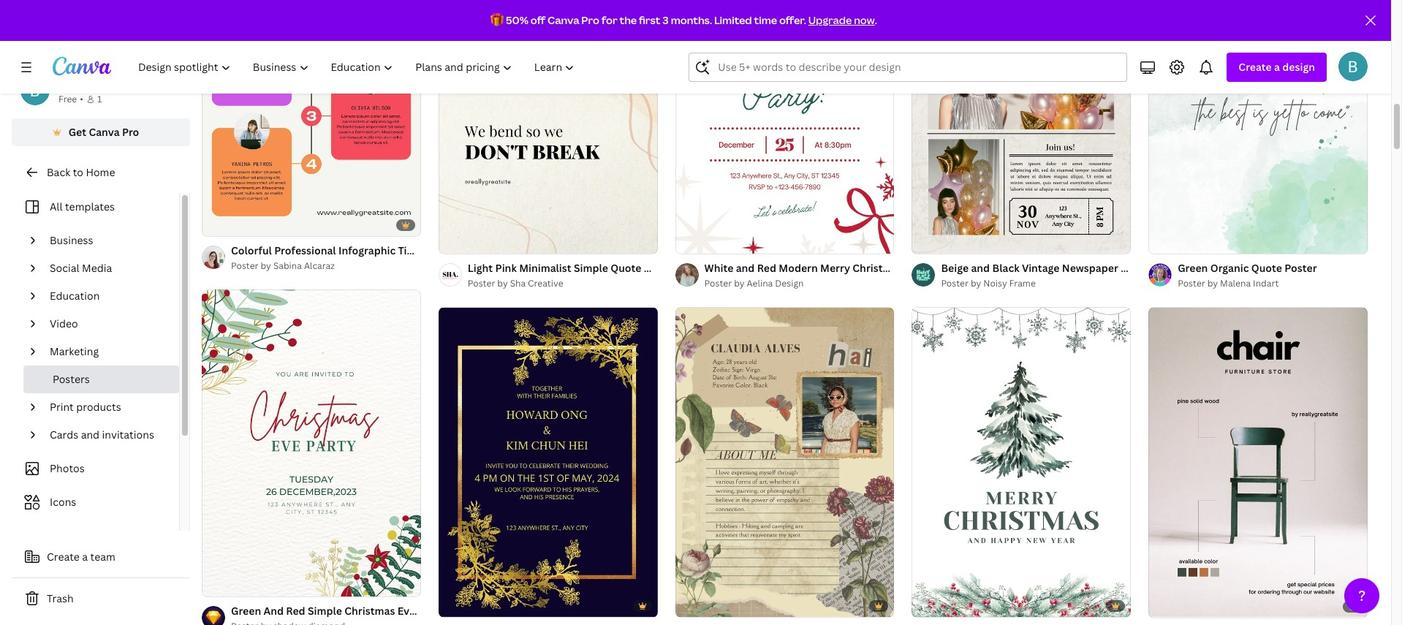 Task type: locate. For each thing, give the bounding box(es) containing it.
poster down 'white'
[[705, 277, 732, 290]]

pro left for
[[582, 13, 600, 27]]

a left design
[[1275, 60, 1281, 74]]

simple right the and
[[308, 604, 342, 618]]

eve
[[398, 604, 416, 618]]

50%
[[506, 13, 529, 27]]

red inside 'green and red simple christmas eve party poster' link
[[286, 604, 305, 618]]

by left 'aelina'
[[734, 277, 745, 290]]

1 vertical spatial pro
[[122, 125, 139, 139]]

red inside white and red modern merry christmas party poster poster by aelina design
[[758, 261, 777, 275]]

create inside create a design dropdown button
[[1239, 60, 1273, 74]]

0 horizontal spatial party
[[418, 604, 445, 618]]

1 horizontal spatial red
[[758, 261, 777, 275]]

home
[[86, 165, 115, 179]]

a
[[1275, 60, 1281, 74], [82, 550, 88, 564]]

light
[[468, 261, 493, 275]]

poster down beige
[[942, 277, 969, 290]]

modern
[[779, 261, 818, 275]]

and inside beige and black vintage newspaper birthday party poster poster by noisy frame
[[972, 261, 991, 275]]

canva right the off in the top of the page
[[548, 13, 580, 27]]

green for green organic quote poster poster by malena indart
[[1179, 261, 1209, 275]]

0 vertical spatial simple
[[574, 261, 609, 275]]

1 horizontal spatial and
[[736, 261, 755, 275]]

party right birthday
[[1167, 261, 1194, 275]]

a left team
[[82, 550, 88, 564]]

and for beige
[[972, 261, 991, 275]]

quote inside green organic quote poster poster by malena indart
[[1252, 261, 1283, 275]]

all
[[50, 200, 63, 214]]

quote up indart
[[1252, 261, 1283, 275]]

and up 'aelina'
[[736, 261, 755, 275]]

trash link
[[12, 584, 190, 614]]

christmas right merry
[[853, 261, 904, 275]]

simple
[[574, 261, 609, 275], [308, 604, 342, 618]]

colorful professional infographic timeline poster poster by sabina alcaraz
[[231, 244, 476, 272]]

1 vertical spatial canva
[[89, 125, 120, 139]]

a inside button
[[82, 550, 88, 564]]

1 vertical spatial christmas
[[345, 604, 395, 618]]

1 vertical spatial green
[[231, 604, 261, 618]]

colorful professional infographic timeline poster link
[[231, 243, 476, 259]]

1 vertical spatial create
[[47, 550, 80, 564]]

aelina
[[747, 277, 773, 290]]

quote left motivation on the top left of page
[[611, 261, 642, 275]]

0 horizontal spatial green
[[231, 604, 261, 618]]

create inside create a team button
[[47, 550, 80, 564]]

canva right get
[[89, 125, 120, 139]]

2 quote from the left
[[1252, 261, 1283, 275]]

motivation
[[644, 261, 699, 275]]

poster right eve
[[447, 604, 479, 618]]

poster right motivation on the top left of page
[[701, 261, 733, 275]]

and
[[736, 261, 755, 275], [972, 261, 991, 275], [81, 428, 100, 442]]

off
[[531, 13, 546, 27]]

1 horizontal spatial christmas
[[853, 261, 904, 275]]

poster up light
[[443, 244, 476, 257]]

simple inside light pink minimalist simple quote motivation poster poster by sha creative
[[574, 261, 609, 275]]

red right the and
[[286, 604, 305, 618]]

0 vertical spatial create
[[1239, 60, 1273, 74]]

0 horizontal spatial and
[[81, 428, 100, 442]]

0 vertical spatial pro
[[582, 13, 600, 27]]

and for cards
[[81, 428, 100, 442]]

create a team
[[47, 550, 115, 564]]

gray chair furniture sale poster image
[[1149, 308, 1369, 618]]

canva
[[548, 13, 580, 27], [89, 125, 120, 139]]

quote
[[611, 261, 642, 275], [1252, 261, 1283, 275]]

trash
[[47, 592, 74, 606]]

0 horizontal spatial simple
[[308, 604, 342, 618]]

0 horizontal spatial canva
[[89, 125, 120, 139]]

navy gold elegant wedding invitation poster image
[[439, 308, 658, 618]]

poster by sha creative link
[[468, 277, 658, 291]]

by
[[261, 260, 271, 272], [498, 277, 508, 290], [734, 277, 745, 290], [971, 277, 982, 290], [1208, 277, 1219, 290]]

red up 'aelina'
[[758, 261, 777, 275]]

colorful professional infographic timeline poster image
[[202, 0, 421, 236]]

0 vertical spatial green
[[1179, 261, 1209, 275]]

by inside green organic quote poster poster by malena indart
[[1208, 277, 1219, 290]]

red for simple
[[286, 604, 305, 618]]

green inside green organic quote poster poster by malena indart
[[1179, 261, 1209, 275]]

None search field
[[689, 53, 1128, 82]]

marketing
[[50, 345, 99, 358]]

1 horizontal spatial party
[[906, 261, 933, 275]]

pro up back to home link
[[122, 125, 139, 139]]

2 horizontal spatial party
[[1167, 261, 1194, 275]]

and right the cards
[[81, 428, 100, 442]]

1 horizontal spatial green
[[1179, 261, 1209, 275]]

education link
[[44, 282, 170, 310]]

0 vertical spatial canva
[[548, 13, 580, 27]]

offer.
[[780, 13, 807, 27]]

design
[[1283, 60, 1316, 74]]

birthday
[[1121, 261, 1165, 275]]

0 vertical spatial a
[[1275, 60, 1281, 74]]

party inside white and red modern merry christmas party poster poster by aelina design
[[906, 261, 933, 275]]

poster by aelina design link
[[705, 277, 895, 291]]

create left team
[[47, 550, 80, 564]]

green left the and
[[231, 604, 261, 618]]

0 vertical spatial red
[[758, 261, 777, 275]]

cards and invitations link
[[44, 421, 170, 449]]

education
[[50, 289, 100, 303]]

party for birthday
[[1167, 261, 1194, 275]]

1 vertical spatial simple
[[308, 604, 342, 618]]

christmas
[[853, 261, 904, 275], [345, 604, 395, 618]]

a inside dropdown button
[[1275, 60, 1281, 74]]

green
[[1179, 261, 1209, 275], [231, 604, 261, 618]]

merry
[[821, 261, 851, 275]]

personal
[[59, 77, 102, 91]]

and up noisy
[[972, 261, 991, 275]]

1 horizontal spatial create
[[1239, 60, 1273, 74]]

1 horizontal spatial quote
[[1252, 261, 1283, 275]]

back to home link
[[12, 158, 190, 187]]

back to home
[[47, 165, 115, 179]]

cards
[[50, 428, 78, 442]]

free
[[59, 93, 77, 105]]

1 quote from the left
[[611, 261, 642, 275]]

malena
[[1221, 277, 1252, 290]]

1 horizontal spatial simple
[[574, 261, 609, 275]]

0 horizontal spatial red
[[286, 604, 305, 618]]

pro
[[582, 13, 600, 27], [122, 125, 139, 139]]

free •
[[59, 93, 83, 105]]

and for white
[[736, 261, 755, 275]]

simple up poster by sha creative link
[[574, 261, 609, 275]]

christmas left eve
[[345, 604, 395, 618]]

green for green and red simple christmas eve party poster
[[231, 604, 261, 618]]

1 vertical spatial a
[[82, 550, 88, 564]]

party inside beige and black vintage newspaper birthday party poster poster by noisy frame
[[1167, 261, 1194, 275]]

party for christmas
[[906, 261, 933, 275]]

christmas inside white and red modern merry christmas party poster poster by aelina design
[[853, 261, 904, 275]]

by left malena
[[1208, 277, 1219, 290]]

newspaper
[[1063, 261, 1119, 275]]

green organic quote poster link
[[1179, 261, 1318, 277]]

get
[[69, 125, 86, 139]]

white and red modern merry christmas party poster link
[[705, 261, 968, 277]]

first
[[639, 13, 661, 27]]

business link
[[44, 227, 170, 255]]

simple for christmas
[[308, 604, 342, 618]]

print products link
[[44, 394, 170, 421]]

1 horizontal spatial a
[[1275, 60, 1281, 74]]

icons link
[[20, 489, 170, 516]]

party left beige
[[906, 261, 933, 275]]

1 vertical spatial red
[[286, 604, 305, 618]]

pro inside button
[[122, 125, 139, 139]]

by left sha at the left
[[498, 277, 508, 290]]

2 horizontal spatial and
[[972, 261, 991, 275]]

green and red simple christmas eve party poster link
[[231, 603, 479, 619]]

0 vertical spatial christmas
[[853, 261, 904, 275]]

frame
[[1010, 277, 1036, 290]]

colorful
[[231, 244, 272, 257]]

light pink minimalist simple quote motivation poster image
[[439, 0, 658, 254]]

create for create a team
[[47, 550, 80, 564]]

quote inside light pink minimalist simple quote motivation poster poster by sha creative
[[611, 261, 642, 275]]

party right eve
[[418, 604, 445, 618]]

by inside beige and black vintage newspaper birthday party poster poster by noisy frame
[[971, 277, 982, 290]]

beige floral aesthetic vintage scrapbook personal profile poster image
[[676, 308, 895, 618]]

3
[[663, 13, 669, 27]]

party
[[906, 261, 933, 275], [1167, 261, 1194, 275], [418, 604, 445, 618]]

green left organic
[[1179, 261, 1209, 275]]

design
[[775, 277, 804, 290]]

upgrade
[[809, 13, 852, 27]]

create left design
[[1239, 60, 1273, 74]]

for
[[602, 13, 618, 27]]

by left noisy
[[971, 277, 982, 290]]

media
[[82, 261, 112, 275]]

green organic quote poster poster by malena indart
[[1179, 261, 1318, 290]]

by down colorful
[[261, 260, 271, 272]]

and inside white and red modern merry christmas party poster poster by aelina design
[[736, 261, 755, 275]]

0 horizontal spatial pro
[[122, 125, 139, 139]]

0 horizontal spatial quote
[[611, 261, 642, 275]]

0 horizontal spatial create
[[47, 550, 80, 564]]

canva inside button
[[89, 125, 120, 139]]

0 horizontal spatial a
[[82, 550, 88, 564]]



Task type: describe. For each thing, give the bounding box(es) containing it.
print
[[50, 400, 74, 414]]

and
[[264, 604, 284, 618]]

white and red modern merry christmas party poster image
[[676, 0, 895, 254]]

video link
[[44, 310, 170, 338]]

0 horizontal spatial christmas
[[345, 604, 395, 618]]

months.
[[671, 13, 713, 27]]

marketing link
[[44, 338, 170, 366]]

video
[[50, 317, 78, 331]]

cards and invitations
[[50, 428, 154, 442]]

time
[[755, 13, 778, 27]]

beige and black vintage newspaper birthday party poster image
[[912, 0, 1132, 254]]

products
[[76, 400, 121, 414]]

all templates link
[[20, 193, 170, 221]]

create for create a design
[[1239, 60, 1273, 74]]

limited
[[715, 13, 752, 27]]

brad klo image
[[1339, 52, 1369, 81]]

beige
[[942, 261, 969, 275]]

green and red simple christmas eve party poster image
[[202, 289, 421, 597]]

grey white minimalist merry christmas poster portrait image
[[912, 308, 1132, 618]]

posters
[[53, 372, 90, 386]]

create a design
[[1239, 60, 1316, 74]]

sabina
[[273, 260, 302, 272]]

all templates
[[50, 200, 115, 214]]

white and red modern merry christmas party poster poster by aelina design
[[705, 261, 968, 290]]

social media link
[[44, 255, 170, 282]]

light pink minimalist simple quote motivation poster link
[[468, 261, 733, 277]]

simple for quote
[[574, 261, 609, 275]]

party for eve
[[418, 604, 445, 618]]

templates
[[65, 200, 115, 214]]

create a team button
[[12, 543, 190, 572]]

create a design button
[[1228, 53, 1328, 82]]

minimalist
[[519, 261, 572, 275]]

poster by noisy frame link
[[942, 277, 1132, 291]]

by inside white and red modern merry christmas party poster poster by aelina design
[[734, 277, 745, 290]]

get canva pro
[[69, 125, 139, 139]]

white
[[705, 261, 734, 275]]

now
[[854, 13, 875, 27]]

alcaraz
[[304, 260, 335, 272]]

by inside colorful professional infographic timeline poster poster by sabina alcaraz
[[261, 260, 271, 272]]

timeline
[[398, 244, 441, 257]]

business
[[50, 233, 93, 247]]

infographic
[[339, 244, 396, 257]]

.
[[875, 13, 878, 27]]

•
[[80, 93, 83, 105]]

print products
[[50, 400, 121, 414]]

beige and black vintage newspaper birthday party poster link
[[942, 261, 1229, 277]]

poster left malena
[[1179, 277, 1206, 290]]

1 horizontal spatial pro
[[582, 13, 600, 27]]

professional
[[274, 244, 336, 257]]

pink
[[496, 261, 517, 275]]

beige and black vintage newspaper birthday party poster poster by noisy frame
[[942, 261, 1229, 290]]

photos link
[[20, 455, 170, 483]]

a for team
[[82, 550, 88, 564]]

invitations
[[102, 428, 154, 442]]

social
[[50, 261, 79, 275]]

photos
[[50, 462, 85, 475]]

poster by sabina alcaraz link
[[231, 259, 421, 274]]

icons
[[50, 495, 76, 509]]

social media
[[50, 261, 112, 275]]

to
[[73, 165, 83, 179]]

the
[[620, 13, 637, 27]]

poster by malena indart link
[[1179, 277, 1318, 291]]

Search search field
[[719, 53, 1119, 81]]

top level navigation element
[[129, 53, 588, 82]]

🎁 50% off canva pro for the first 3 months. limited time offer. upgrade now .
[[491, 13, 878, 27]]

poster down colorful
[[231, 260, 259, 272]]

poster left black
[[935, 261, 968, 275]]

vintage
[[1022, 261, 1060, 275]]

organic
[[1211, 261, 1250, 275]]

black
[[993, 261, 1020, 275]]

🎁
[[491, 13, 504, 27]]

by inside light pink minimalist simple quote motivation poster poster by sha creative
[[498, 277, 508, 290]]

1 horizontal spatial canva
[[548, 13, 580, 27]]

a for design
[[1275, 60, 1281, 74]]

team
[[90, 550, 115, 564]]

upgrade now button
[[809, 13, 875, 27]]

poster up poster by malena indart link
[[1285, 261, 1318, 275]]

1
[[97, 93, 102, 105]]

get canva pro button
[[12, 118, 190, 146]]

green organic quote poster image
[[1149, 0, 1369, 254]]

green and red simple christmas eve party poster
[[231, 604, 479, 618]]

sha
[[510, 277, 526, 290]]

indart
[[1254, 277, 1280, 290]]

poster up malena
[[1196, 261, 1229, 275]]

red for modern
[[758, 261, 777, 275]]

back
[[47, 165, 70, 179]]

poster down light
[[468, 277, 495, 290]]



Task type: vqa. For each thing, say whether or not it's contained in the screenshot.
🍪
no



